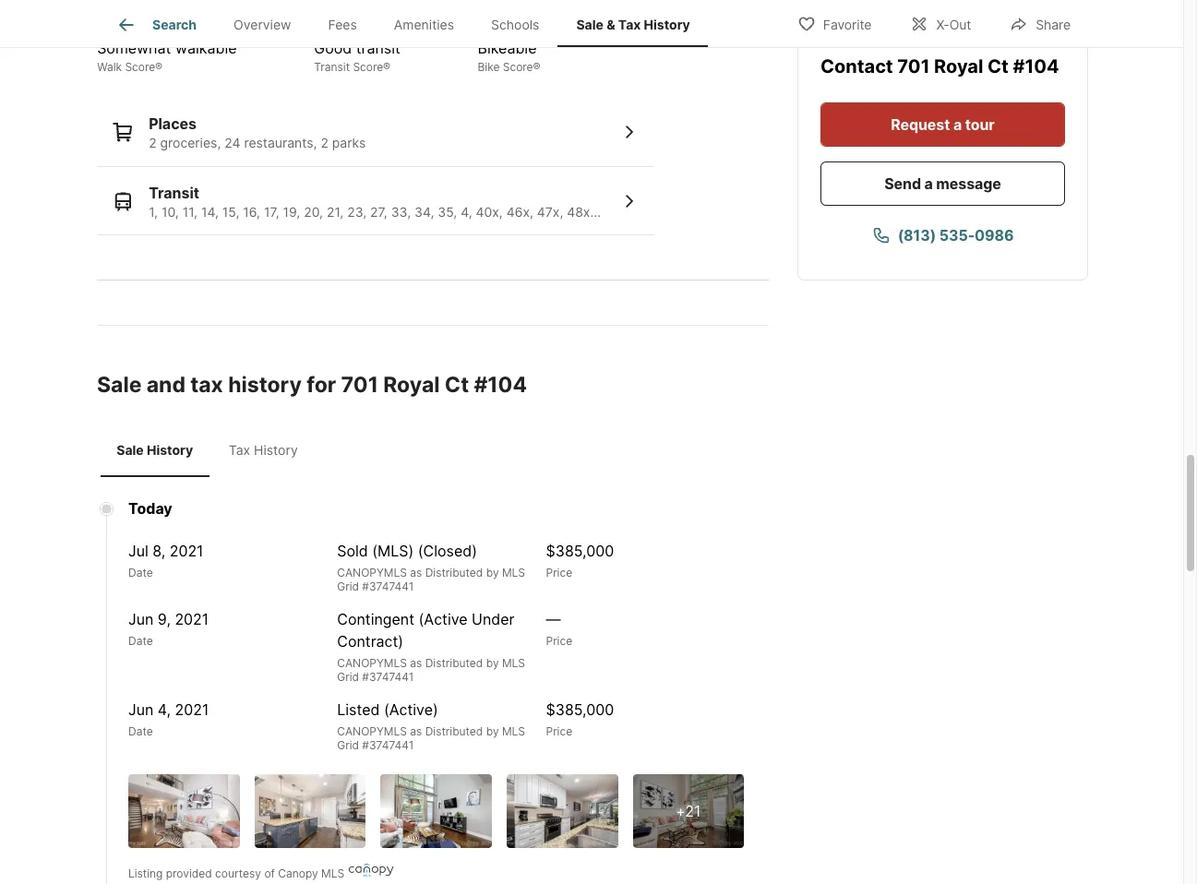 Task type: vqa. For each thing, say whether or not it's contained in the screenshot.


Task type: locate. For each thing, give the bounding box(es) containing it.
sold (mls) (closed) canopymls as distributed by mls grid #3747441
[[337, 542, 525, 593]]

2 vertical spatial canopymls
[[337, 724, 407, 738]]

74x,
[[836, 204, 862, 219]]

by inside 'listed (active) canopymls as distributed by mls grid #3747441'
[[486, 724, 499, 738]]

1 tab list from the top
[[97, 0, 724, 47]]

(active)
[[384, 700, 438, 719]]

1 vertical spatial as
[[410, 656, 422, 670]]

2021 down jun 9, 2021 date
[[175, 700, 209, 719]]

price for contingent (active under contract)
[[546, 634, 573, 648]]

sale
[[576, 17, 604, 33], [97, 372, 142, 398], [117, 442, 144, 458]]

(closed)
[[418, 542, 477, 560]]

tax history tab
[[209, 428, 318, 473]]

x-
[[936, 16, 950, 32]]

0 vertical spatial grid
[[337, 580, 359, 593]]

sale and tax history for 701 royal ct #104
[[97, 372, 527, 398]]

#3747441 down (active)
[[362, 738, 414, 752]]

0 vertical spatial canopymls
[[337, 566, 407, 580]]

3 score from the left
[[503, 60, 533, 74]]

by inside the sold (mls) (closed) canopymls as distributed by mls grid #3747441
[[486, 566, 499, 580]]

jun inside jun 9, 2021 date
[[128, 610, 154, 628]]

510,
[[641, 204, 666, 219]]

canopymls inside the sold (mls) (closed) canopymls as distributed by mls grid #3747441
[[337, 566, 407, 580]]

canopy
[[278, 867, 318, 880]]

jun left 9,
[[128, 610, 154, 628]]

0 vertical spatial distributed
[[425, 566, 483, 580]]

3 by from the top
[[486, 724, 499, 738]]

2 #3747441 from the top
[[362, 670, 414, 684]]

tax down history
[[229, 442, 250, 458]]

1 horizontal spatial a
[[954, 116, 962, 134]]

sale for sale & tax history
[[576, 17, 604, 33]]

0 vertical spatial 701
[[898, 56, 930, 78]]

® for transit
[[383, 60, 390, 74]]

1 ® from the left
[[155, 60, 163, 74]]

tour
[[965, 116, 995, 134]]

0 vertical spatial 2021
[[170, 542, 204, 560]]

0 horizontal spatial score
[[125, 60, 155, 74]]

2
[[149, 135, 157, 151], [321, 135, 329, 151]]

contract)
[[337, 632, 404, 651]]

/100 up bikeable on the top left
[[497, 11, 520, 25]]

/100 up somewhat on the top of the page
[[116, 11, 139, 25]]

tab list
[[97, 0, 724, 47], [97, 424, 321, 477]]

distributed down (active)
[[425, 724, 483, 738]]

date for jun 4, 2021
[[128, 724, 153, 738]]

1 vertical spatial jun
[[128, 700, 154, 719]]

11,
[[182, 204, 198, 219]]

0 vertical spatial $385,000
[[546, 542, 614, 560]]

1 as from the top
[[410, 566, 422, 580]]

1 canopymls from the top
[[337, 566, 407, 580]]

$385,000 down — price
[[546, 700, 614, 719]]

4, down jun 9, 2021 date
[[158, 700, 171, 719]]

2021 inside "jun 4, 2021 date"
[[175, 700, 209, 719]]

0 vertical spatial transit
[[314, 60, 350, 74]]

history down history
[[254, 442, 298, 458]]

1 horizontal spatial 4,
[[461, 204, 472, 219]]

0 vertical spatial tab list
[[97, 0, 724, 47]]

grid inside 'listed (active) canopymls as distributed by mls grid #3747441'
[[337, 738, 359, 752]]

distributed down (active
[[425, 656, 483, 670]]

for
[[307, 372, 336, 398]]

2021
[[170, 542, 204, 560], [175, 610, 209, 628], [175, 700, 209, 719]]

jun inside "jun 4, 2021 date"
[[128, 700, 154, 719]]

a right 'send'
[[925, 175, 933, 193]]

a for request
[[954, 116, 962, 134]]

0 horizontal spatial ct
[[445, 372, 469, 398]]

3 ® from the left
[[533, 60, 540, 74]]

sale left &
[[576, 17, 604, 33]]

date
[[128, 566, 153, 580], [128, 634, 153, 648], [128, 724, 153, 738]]

701 down x-out button
[[898, 56, 930, 78]]

2 as from the top
[[410, 656, 422, 670]]

50
[[478, 8, 497, 26]]

as down (active)
[[410, 724, 422, 738]]

grid
[[337, 580, 359, 593], [337, 670, 359, 684], [337, 738, 359, 752]]

score down bikeable on the top left
[[503, 60, 533, 74]]

9
[[969, 204, 978, 219]]

mls inside 'contingent (active under contract) canopymls as distributed by mls grid #3747441'
[[502, 656, 525, 670]]

as up (active)
[[410, 656, 422, 670]]

contact 701 royal ct #104
[[821, 56, 1059, 78]]

listed
[[337, 700, 380, 719]]

2 jun from the top
[[128, 700, 154, 719]]

0 horizontal spatial /100
[[116, 11, 139, 25]]

as inside the sold (mls) (closed) canopymls as distributed by mls grid #3747441
[[410, 566, 422, 580]]

1 price from the top
[[546, 566, 573, 580]]

8, inside transit 1, 10, 11, 14, 15, 16, 17, 19, 20, 21, 23, 27, 33, 34, 35, 4, 40x, 46x, 47x, 48x, 5, 501, 510, 52x, 53x, 6, 62x, 63x, 64x, 74x, 77x, 8, 82x, 85x, 9
[[894, 204, 906, 219]]

royal
[[934, 56, 984, 78], [383, 372, 440, 398]]

® inside somewhat walkable walk score ®
[[155, 60, 163, 74]]

1 score from the left
[[125, 60, 155, 74]]

by inside 'contingent (active under contract) canopymls as distributed by mls grid #3747441'
[[486, 656, 499, 670]]

20,
[[304, 204, 323, 219]]

0 horizontal spatial 4,
[[158, 700, 171, 719]]

1 $385,000 from the top
[[546, 542, 614, 560]]

$385,000 price
[[546, 542, 614, 580], [546, 700, 614, 738]]

good
[[314, 39, 352, 57]]

contingent
[[337, 610, 415, 628]]

send a message button
[[821, 162, 1065, 206]]

walkable
[[175, 39, 237, 57]]

/100 for 60
[[334, 11, 357, 25]]

1 $385,000 price from the top
[[546, 542, 614, 580]]

1 vertical spatial date
[[128, 634, 153, 648]]

2 $385,000 price from the top
[[546, 700, 614, 738]]

a
[[954, 116, 962, 134], [925, 175, 933, 193]]

0 horizontal spatial #104
[[474, 372, 527, 398]]

2 vertical spatial 2021
[[175, 700, 209, 719]]

2 /100 from the left
[[334, 11, 357, 25]]

2 $385,000 from the top
[[546, 700, 614, 719]]

® inside good transit transit score ®
[[383, 60, 390, 74]]

send
[[885, 175, 921, 193]]

0 vertical spatial 4,
[[461, 204, 472, 219]]

bike
[[478, 60, 500, 74]]

canopymls down the sold at the left bottom
[[337, 566, 407, 580]]

2 vertical spatial by
[[486, 724, 499, 738]]

transit inside good transit transit score ®
[[314, 60, 350, 74]]

1 vertical spatial distributed
[[425, 656, 483, 670]]

1 horizontal spatial /100
[[334, 11, 357, 25]]

places 2 groceries, 24 restaurants, 2 parks
[[149, 115, 366, 151]]

2021 right "jul"
[[170, 542, 204, 560]]

3 #3747441 from the top
[[362, 738, 414, 752]]

(mls)
[[372, 542, 414, 560]]

/100 inside 50 /100
[[497, 11, 520, 25]]

3 /100 from the left
[[497, 11, 520, 25]]

/100 inside 60 /100
[[334, 11, 357, 25]]

0 horizontal spatial 8,
[[153, 542, 165, 560]]

0 vertical spatial jun
[[128, 610, 154, 628]]

23,
[[347, 204, 367, 219]]

0 horizontal spatial history
[[147, 442, 193, 458]]

and
[[147, 372, 186, 398]]

history
[[644, 17, 690, 33], [147, 442, 193, 458], [254, 442, 298, 458]]

1 vertical spatial transit
[[149, 183, 199, 202]]

grid down the sold at the left bottom
[[337, 580, 359, 593]]

#3747441 down contract)
[[362, 670, 414, 684]]

1 horizontal spatial tax
[[618, 17, 641, 33]]

distributed down (closed)
[[425, 566, 483, 580]]

2 left parks at the top of the page
[[321, 135, 329, 151]]

grid inside 'contingent (active under contract) canopymls as distributed by mls grid #3747441'
[[337, 670, 359, 684]]

grid up listed at the bottom of page
[[337, 670, 359, 684]]

2 vertical spatial grid
[[337, 738, 359, 752]]

a inside button
[[925, 175, 933, 193]]

1 vertical spatial 2021
[[175, 610, 209, 628]]

$385,000 price for listed (active)
[[546, 700, 614, 738]]

1 distributed from the top
[[425, 566, 483, 580]]

1 horizontal spatial 8,
[[894, 204, 906, 219]]

fees
[[328, 17, 357, 33]]

history up today
[[147, 442, 193, 458]]

score inside good transit transit score ®
[[353, 60, 383, 74]]

1 vertical spatial by
[[486, 656, 499, 670]]

/100 up good
[[334, 11, 357, 25]]

$385,000 up the —
[[546, 542, 614, 560]]

x-out button
[[895, 4, 987, 42]]

jun down jun 9, 2021 date
[[128, 700, 154, 719]]

today
[[128, 499, 172, 518]]

a inside 'button'
[[954, 116, 962, 134]]

history for sale history
[[147, 442, 193, 458]]

0 vertical spatial 8,
[[894, 204, 906, 219]]

64x,
[[805, 204, 832, 219]]

transit
[[314, 60, 350, 74], [149, 183, 199, 202]]

2 distributed from the top
[[425, 656, 483, 670]]

1 horizontal spatial score
[[353, 60, 383, 74]]

1 horizontal spatial ct
[[988, 56, 1009, 78]]

1 vertical spatial grid
[[337, 670, 359, 684]]

$385,000 price for sold (mls) (closed)
[[546, 542, 614, 580]]

2021 inside jun 9, 2021 date
[[175, 610, 209, 628]]

1 vertical spatial 4,
[[158, 700, 171, 719]]

2 down places
[[149, 135, 157, 151]]

1 jun from the top
[[128, 610, 154, 628]]

$385,000 for listed (active)
[[546, 700, 614, 719]]

4, right 35,
[[461, 204, 472, 219]]

transit up the 10,
[[149, 183, 199, 202]]

0 vertical spatial a
[[954, 116, 962, 134]]

1 vertical spatial canopymls
[[337, 656, 407, 670]]

2 horizontal spatial /100
[[497, 11, 520, 25]]

2 horizontal spatial history
[[644, 17, 690, 33]]

2 horizontal spatial score
[[503, 60, 533, 74]]

0986
[[975, 226, 1014, 245]]

3 price from the top
[[546, 724, 573, 738]]

535-
[[940, 226, 975, 245]]

1 vertical spatial 8,
[[153, 542, 165, 560]]

1 grid from the top
[[337, 580, 359, 593]]

2 by from the top
[[486, 656, 499, 670]]

1 horizontal spatial 701
[[898, 56, 930, 78]]

2 score from the left
[[353, 60, 383, 74]]

® down transit
[[383, 60, 390, 74]]

16,
[[243, 204, 260, 219]]

1 #3747441 from the top
[[362, 580, 414, 593]]

0 horizontal spatial a
[[925, 175, 933, 193]]

sale history
[[117, 442, 193, 458]]

1 vertical spatial ct
[[445, 372, 469, 398]]

2 vertical spatial as
[[410, 724, 422, 738]]

2 tab list from the top
[[97, 424, 321, 477]]

schools tab
[[473, 3, 558, 47]]

2 horizontal spatial ®
[[533, 60, 540, 74]]

0 vertical spatial sale
[[576, 17, 604, 33]]

1 horizontal spatial royal
[[934, 56, 984, 78]]

canopymls down listed at the bottom of page
[[337, 724, 407, 738]]

somewhat
[[97, 39, 171, 57]]

0 horizontal spatial 701
[[341, 372, 378, 398]]

tax right &
[[618, 17, 641, 33]]

2021 inside jul 8, 2021 date
[[170, 542, 204, 560]]

date inside jun 9, 2021 date
[[128, 634, 153, 648]]

1 by from the top
[[486, 566, 499, 580]]

sale up today
[[117, 442, 144, 458]]

#3747441 up contingent
[[362, 580, 414, 593]]

score down transit
[[353, 60, 383, 74]]

1 /100 from the left
[[116, 11, 139, 25]]

® down somewhat on the top of the page
[[155, 60, 163, 74]]

2 vertical spatial date
[[128, 724, 153, 738]]

8, right 77x,
[[894, 204, 906, 219]]

bikeable
[[478, 39, 537, 57]]

0 vertical spatial $385,000 price
[[546, 542, 614, 580]]

#3747441 inside 'contingent (active under contract) canopymls as distributed by mls grid #3747441'
[[362, 670, 414, 684]]

4,
[[461, 204, 472, 219], [158, 700, 171, 719]]

(813)
[[898, 226, 936, 245]]

canopymls down contract)
[[337, 656, 407, 670]]

— price
[[546, 610, 573, 648]]

2021 for jun 9, 2021
[[175, 610, 209, 628]]

0 vertical spatial #104
[[1013, 56, 1059, 78]]

transit inside transit 1, 10, 11, 14, 15, 16, 17, 19, 20, 21, 23, 27, 33, 34, 35, 4, 40x, 46x, 47x, 48x, 5, 501, 510, 52x, 53x, 6, 62x, 63x, 64x, 74x, 77x, 8, 82x, 85x, 9
[[149, 183, 199, 202]]

2 vertical spatial distributed
[[425, 724, 483, 738]]

2 vertical spatial #3747441
[[362, 738, 414, 752]]

2 date from the top
[[128, 634, 153, 648]]

60
[[314, 8, 334, 26]]

1 horizontal spatial ®
[[383, 60, 390, 74]]

ct
[[988, 56, 1009, 78], [445, 372, 469, 398]]

0 vertical spatial by
[[486, 566, 499, 580]]

amenities tab
[[376, 3, 473, 47]]

40x,
[[476, 204, 503, 219]]

favorite button
[[782, 4, 888, 42]]

1 vertical spatial $385,000
[[546, 700, 614, 719]]

a left tour
[[954, 116, 962, 134]]

1 horizontal spatial history
[[254, 442, 298, 458]]

#104
[[1013, 56, 1059, 78], [474, 372, 527, 398]]

(active
[[419, 610, 468, 628]]

® down bikeable on the top left
[[533, 60, 540, 74]]

8, right "jul"
[[153, 542, 165, 560]]

4, inside "jun 4, 2021 date"
[[158, 700, 171, 719]]

3 canopymls from the top
[[337, 724, 407, 738]]

3 grid from the top
[[337, 738, 359, 752]]

1 vertical spatial #3747441
[[362, 670, 414, 684]]

1 vertical spatial tab list
[[97, 424, 321, 477]]

royal down out
[[934, 56, 984, 78]]

0 vertical spatial as
[[410, 566, 422, 580]]

date for jun 9, 2021
[[128, 634, 153, 648]]

1 vertical spatial $385,000 price
[[546, 700, 614, 738]]

701 right for
[[341, 372, 378, 398]]

as down (mls)
[[410, 566, 422, 580]]

1 horizontal spatial transit
[[314, 60, 350, 74]]

sale left and
[[97, 372, 142, 398]]

0 vertical spatial price
[[546, 566, 573, 580]]

sale history tab
[[101, 428, 209, 473]]

2 ® from the left
[[383, 60, 390, 74]]

0 horizontal spatial ®
[[155, 60, 163, 74]]

0 vertical spatial royal
[[934, 56, 984, 78]]

date inside jul 8, 2021 date
[[128, 566, 153, 580]]

63x,
[[775, 204, 802, 219]]

701
[[898, 56, 930, 78], [341, 372, 378, 398]]

1 vertical spatial price
[[546, 634, 573, 648]]

royal right for
[[383, 372, 440, 398]]

score inside somewhat walkable walk score ®
[[125, 60, 155, 74]]

0 horizontal spatial tax
[[229, 442, 250, 458]]

canopymls inside 'contingent (active under contract) canopymls as distributed by mls grid #3747441'
[[337, 656, 407, 670]]

62x,
[[745, 204, 771, 219]]

listed (active) canopymls as distributed by mls grid #3747441
[[337, 700, 525, 752]]

1 vertical spatial a
[[925, 175, 933, 193]]

0 vertical spatial date
[[128, 566, 153, 580]]

distributed
[[425, 566, 483, 580], [425, 656, 483, 670], [425, 724, 483, 738]]

tax
[[618, 17, 641, 33], [229, 442, 250, 458]]

/100
[[116, 11, 139, 25], [334, 11, 357, 25], [497, 11, 520, 25]]

1 vertical spatial royal
[[383, 372, 440, 398]]

date inside "jun 4, 2021 date"
[[128, 724, 153, 738]]

tax history
[[229, 442, 298, 458]]

groceries,
[[160, 135, 221, 151]]

out
[[950, 16, 971, 32]]

listing
[[128, 867, 163, 880]]

®
[[155, 60, 163, 74], [383, 60, 390, 74], [533, 60, 540, 74]]

2 canopymls from the top
[[337, 656, 407, 670]]

history right &
[[644, 17, 690, 33]]

transit down good
[[314, 60, 350, 74]]

3 as from the top
[[410, 724, 422, 738]]

score down somewhat on the top of the page
[[125, 60, 155, 74]]

history for tax history
[[254, 442, 298, 458]]

1 horizontal spatial 2
[[321, 135, 329, 151]]

3 distributed from the top
[[425, 724, 483, 738]]

1 date from the top
[[128, 566, 153, 580]]

17,
[[264, 204, 279, 219]]

#3747441
[[362, 580, 414, 593], [362, 670, 414, 684], [362, 738, 414, 752]]

2 vertical spatial sale
[[117, 442, 144, 458]]

48x,
[[567, 204, 594, 219]]

$385,000
[[546, 542, 614, 560], [546, 700, 614, 719]]

grid down listed at the bottom of page
[[337, 738, 359, 752]]

distributed inside 'contingent (active under contract) canopymls as distributed by mls grid #3747441'
[[425, 656, 483, 670]]

3 date from the top
[[128, 724, 153, 738]]

schools
[[491, 17, 540, 33]]

2 grid from the top
[[337, 670, 359, 684]]

1 vertical spatial sale
[[97, 372, 142, 398]]

as inside 'listed (active) canopymls as distributed by mls grid #3747441'
[[410, 724, 422, 738]]

a for send
[[925, 175, 933, 193]]

2 price from the top
[[546, 634, 573, 648]]

0 vertical spatial tax
[[618, 17, 641, 33]]

0 horizontal spatial 2
[[149, 135, 157, 151]]

2021 right 9,
[[175, 610, 209, 628]]

1 vertical spatial tax
[[229, 442, 250, 458]]

0 horizontal spatial transit
[[149, 183, 199, 202]]

2 vertical spatial price
[[546, 724, 573, 738]]

0 vertical spatial #3747441
[[362, 580, 414, 593]]



Task type: describe. For each thing, give the bounding box(es) containing it.
score inside bikeable bike score ®
[[503, 60, 533, 74]]

score for somewhat
[[125, 60, 155, 74]]

favorite
[[823, 16, 872, 32]]

19,
[[283, 204, 300, 219]]

14,
[[201, 204, 219, 219]]

52x,
[[670, 204, 696, 219]]

1 horizontal spatial #104
[[1013, 56, 1059, 78]]

21,
[[327, 204, 344, 219]]

sale & tax history tab
[[558, 3, 709, 47]]

sale for sale history
[[117, 442, 144, 458]]

good transit transit score ®
[[314, 39, 400, 74]]

® inside bikeable bike score ®
[[533, 60, 540, 74]]

46x,
[[507, 204, 534, 219]]

jun for jun 4, 2021
[[128, 700, 154, 719]]

grid inside the sold (mls) (closed) canopymls as distributed by mls grid #3747441
[[337, 580, 359, 593]]

overview
[[234, 17, 291, 33]]

2 2 from the left
[[321, 135, 329, 151]]

2021 for jun 4, 2021
[[175, 700, 209, 719]]

jul
[[128, 542, 148, 560]]

price for listed (active)
[[546, 724, 573, 738]]

9,
[[158, 610, 171, 628]]

provided
[[166, 867, 212, 880]]

&
[[607, 17, 615, 33]]

somewhat walkable walk score ®
[[97, 39, 237, 74]]

distributed inside 'listed (active) canopymls as distributed by mls grid #3747441'
[[425, 724, 483, 738]]

10,
[[161, 204, 179, 219]]

/100 for 50
[[497, 11, 520, 25]]

50 /100
[[478, 8, 520, 26]]

walk
[[97, 60, 122, 74]]

courtesy
[[215, 867, 261, 880]]

501,
[[612, 204, 637, 219]]

jul 8, 2021 date
[[128, 542, 204, 580]]

85x,
[[939, 204, 966, 219]]

send a message
[[885, 175, 1001, 193]]

+
[[676, 802, 685, 820]]

5,
[[598, 204, 609, 219]]

mls inside 'listed (active) canopymls as distributed by mls grid #3747441'
[[502, 724, 525, 738]]

as inside 'contingent (active under contract) canopymls as distributed by mls grid #3747441'
[[410, 656, 422, 670]]

sale & tax history
[[576, 17, 690, 33]]

score for good
[[353, 60, 383, 74]]

4, inside transit 1, 10, 11, 14, 15, 16, 17, 19, 20, 21, 23, 27, 33, 34, 35, 4, 40x, 46x, 47x, 48x, 5, 501, 510, 52x, 53x, 6, 62x, 63x, 64x, 74x, 77x, 8, 82x, 85x, 9
[[461, 204, 472, 219]]

0 horizontal spatial royal
[[383, 372, 440, 398]]

6,
[[730, 204, 741, 219]]

request a tour button
[[821, 103, 1065, 147]]

53x,
[[700, 204, 726, 219]]

bikeable bike score ®
[[478, 39, 540, 74]]

0 vertical spatial ct
[[988, 56, 1009, 78]]

contingent (active under contract) canopymls as distributed by mls grid #3747441
[[337, 610, 525, 684]]

—
[[546, 610, 561, 628]]

35,
[[438, 204, 457, 219]]

request
[[891, 116, 950, 134]]

history
[[228, 372, 302, 398]]

(813) 535-0986
[[898, 226, 1014, 245]]

$385,000 for sold (mls) (closed)
[[546, 542, 614, 560]]

tax
[[190, 372, 223, 398]]

distributed inside the sold (mls) (closed) canopymls as distributed by mls grid #3747441
[[425, 566, 483, 580]]

price for sold (mls) (closed)
[[546, 566, 573, 580]]

share
[[1036, 16, 1071, 32]]

#3747441 inside the sold (mls) (closed) canopymls as distributed by mls grid #3747441
[[362, 580, 414, 593]]

33,
[[391, 204, 411, 219]]

parks
[[332, 135, 366, 151]]

search link
[[115, 14, 197, 36]]

mls inside the sold (mls) (closed) canopymls as distributed by mls grid #3747441
[[502, 566, 525, 580]]

x-out
[[936, 16, 971, 32]]

request a tour
[[891, 116, 995, 134]]

listing provided courtesy of canopy mls image
[[348, 863, 394, 878]]

message
[[936, 175, 1001, 193]]

+ 21
[[676, 802, 701, 820]]

restaurants,
[[244, 135, 317, 151]]

tab list containing sale history
[[97, 424, 321, 477]]

tab list containing search
[[97, 0, 724, 47]]

8, inside jul 8, 2021 date
[[153, 542, 165, 560]]

of
[[264, 867, 275, 880]]

21
[[685, 802, 701, 820]]

share button
[[995, 4, 1087, 42]]

canopymls inside 'listed (active) canopymls as distributed by mls grid #3747441'
[[337, 724, 407, 738]]

82x,
[[909, 204, 936, 219]]

transit
[[356, 39, 400, 57]]

sold
[[337, 542, 368, 560]]

24
[[225, 135, 240, 151]]

60 /100
[[314, 8, 357, 26]]

1 2 from the left
[[149, 135, 157, 151]]

2021 for jul 8, 2021
[[170, 542, 204, 560]]

1 vertical spatial 701
[[341, 372, 378, 398]]

47x,
[[537, 204, 563, 219]]

15,
[[222, 204, 239, 219]]

fees tab
[[310, 3, 376, 47]]

(813) 535-0986 link
[[821, 213, 1065, 258]]

date for jul 8, 2021
[[128, 566, 153, 580]]

contact
[[821, 56, 893, 78]]

amenities
[[394, 17, 454, 33]]

overview tab
[[215, 3, 310, 47]]

1 vertical spatial #104
[[474, 372, 527, 398]]

® for walkable
[[155, 60, 163, 74]]

sale for sale and tax history for 701 royal ct #104
[[97, 372, 142, 398]]

1,
[[149, 204, 158, 219]]

34,
[[415, 204, 434, 219]]

#3747441 inside 'listed (active) canopymls as distributed by mls grid #3747441'
[[362, 738, 414, 752]]

transit 1, 10, 11, 14, 15, 16, 17, 19, 20, 21, 23, 27, 33, 34, 35, 4, 40x, 46x, 47x, 48x, 5, 501, 510, 52x, 53x, 6, 62x, 63x, 64x, 74x, 77x, 8, 82x, 85x, 9
[[149, 183, 978, 219]]

places
[[149, 115, 197, 133]]

(813) 535-0986 button
[[821, 213, 1065, 258]]

jun for jun 9, 2021
[[128, 610, 154, 628]]

under
[[472, 610, 515, 628]]

77x,
[[865, 204, 891, 219]]



